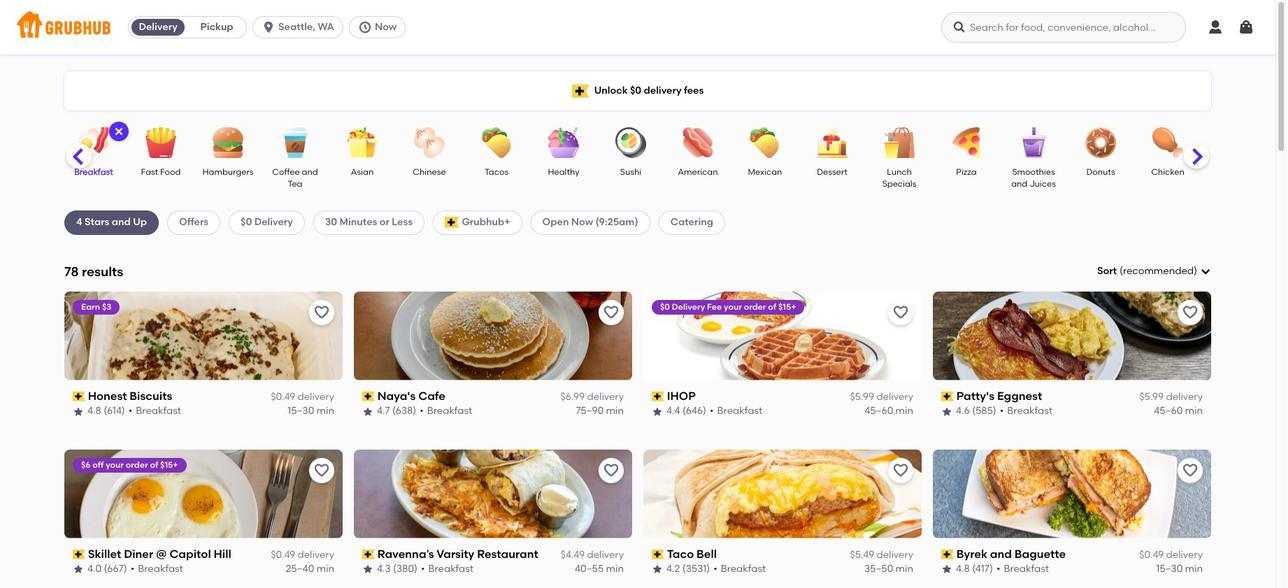 Task type: vqa. For each thing, say whether or not it's contained in the screenshot.


Task type: describe. For each thing, give the bounding box(es) containing it.
asian
[[351, 167, 374, 177]]

1 vertical spatial svg image
[[113, 126, 125, 137]]

smoothies and juices image
[[1010, 127, 1059, 158]]

byrek and baguette logo image
[[933, 450, 1212, 538]]

delivery for patty's eggnest
[[1167, 391, 1203, 403]]

45–60 for patty's eggnest
[[1154, 405, 1183, 417]]

donuts image
[[1077, 127, 1126, 158]]

(3531)
[[683, 563, 710, 575]]

cafe
[[419, 390, 446, 403]]

pickup button
[[188, 16, 246, 38]]

subscription pass image for ihop
[[652, 392, 664, 402]]

chinese
[[413, 167, 446, 177]]

4.2 (3531)
[[667, 563, 710, 575]]

• for ihop
[[710, 405, 714, 417]]

hill
[[214, 548, 231, 561]]

breakfast for byrek and baguette
[[1004, 563, 1049, 575]]

• for skillet diner @ capitol hill
[[131, 563, 135, 575]]

sushi image
[[607, 127, 656, 158]]

catering
[[671, 216, 714, 228]]

coffee
[[272, 167, 300, 177]]

• for ravenna's varsity restaurant
[[421, 563, 425, 575]]

75–90
[[576, 405, 604, 417]]

breakfast for honest biscuits
[[136, 405, 181, 417]]

delivery for skillet diner @ capitol hill
[[298, 549, 334, 561]]

mexican image
[[741, 127, 790, 158]]

capitol
[[170, 548, 211, 561]]

ravenna's varsity restaurant
[[378, 548, 539, 561]]

ihop logo image
[[644, 292, 922, 380]]

$0.49 delivery for skillet diner @ capitol hill
[[271, 549, 334, 561]]

• breakfast for patty's eggnest
[[1000, 405, 1053, 417]]

4.3
[[377, 563, 391, 575]]

0 vertical spatial your
[[724, 302, 742, 312]]

recommended
[[1123, 265, 1194, 277]]

min for patty's eggnest
[[1186, 405, 1203, 417]]

up
[[133, 216, 147, 228]]

(585)
[[973, 405, 997, 417]]

ihop
[[667, 390, 696, 403]]

4.8 for byrek and baguette
[[956, 563, 970, 575]]

$5.99 for patty's eggnest
[[1140, 391, 1164, 403]]

biscuits
[[130, 390, 172, 403]]

coffee and tea
[[272, 167, 318, 189]]

tea
[[288, 179, 303, 189]]

0 horizontal spatial your
[[106, 460, 124, 470]]

delivery for honest biscuits
[[298, 391, 334, 403]]

taco bell logo image
[[644, 450, 922, 538]]

breakfast for ihop
[[718, 405, 763, 417]]

min for honest biscuits
[[317, 405, 334, 417]]

4.2
[[667, 563, 680, 575]]

2 save this restaurant image from the left
[[893, 462, 909, 479]]

lunch specials
[[883, 167, 917, 189]]

$6 off your order of $15+
[[81, 460, 178, 470]]

grubhub plus flag logo image for grubhub+
[[445, 217, 459, 228]]

less
[[392, 216, 413, 228]]

eggnest
[[998, 390, 1043, 403]]

75–90 min
[[576, 405, 624, 417]]

4.8 (614)
[[87, 405, 125, 417]]

1 vertical spatial order
[[126, 460, 148, 470]]

delivery for naya's cafe
[[587, 391, 624, 403]]

1 save this restaurant image from the left
[[313, 462, 330, 479]]

off
[[93, 460, 104, 470]]

78 results
[[64, 263, 123, 280]]

diner
[[124, 548, 153, 561]]

patty's
[[957, 390, 995, 403]]

$0.49 for skillet diner @ capitol hill
[[271, 549, 295, 561]]

healthy
[[548, 167, 580, 177]]

food
[[160, 167, 181, 177]]

specials
[[883, 179, 917, 189]]

$0 delivery fee your order of $15+
[[660, 302, 796, 312]]

$5.99 delivery for ihop
[[850, 391, 914, 403]]

now inside button
[[375, 21, 397, 33]]

lunch specials image
[[875, 127, 924, 158]]

ravenna's varsity restaurant logo image
[[354, 450, 632, 538]]

naya's
[[378, 390, 416, 403]]

$0.49 delivery for honest biscuits
[[271, 391, 334, 403]]

4.6
[[956, 405, 970, 417]]

subscription pass image for patty's eggnest
[[942, 392, 954, 402]]

taco
[[667, 548, 694, 561]]

$0 for $0 delivery fee your order of $15+
[[660, 302, 670, 312]]

hamburgers
[[203, 167, 254, 177]]

$6.99
[[561, 391, 585, 403]]

varsity
[[437, 548, 475, 561]]

delivery for taco bell
[[877, 549, 914, 561]]

$6.99 delivery
[[561, 391, 624, 403]]

• for honest biscuits
[[129, 405, 132, 417]]

min for skillet diner @ capitol hill
[[317, 563, 334, 575]]

4.4
[[667, 405, 680, 417]]

star icon image for ihop
[[652, 406, 663, 417]]

wa
[[318, 21, 334, 33]]

earn
[[81, 302, 100, 312]]

$4.49
[[561, 549, 585, 561]]

40–55 min
[[575, 563, 624, 575]]

30
[[325, 216, 337, 228]]

(638)
[[392, 405, 416, 417]]

(667)
[[104, 563, 127, 575]]

4.6 (585)
[[956, 405, 997, 417]]

now button
[[349, 16, 412, 38]]

honest
[[88, 390, 127, 403]]

$3
[[102, 302, 112, 312]]

• breakfast for ravenna's varsity restaurant
[[421, 563, 474, 575]]

• breakfast for ihop
[[710, 405, 763, 417]]

@
[[156, 548, 167, 561]]

• for taco bell
[[714, 563, 718, 575]]

grubhub+
[[462, 216, 510, 228]]

star icon image for byrek and baguette
[[942, 564, 953, 575]]

pizza
[[957, 167, 977, 177]]

(
[[1120, 265, 1123, 277]]

breakfast for patty's eggnest
[[1008, 405, 1053, 417]]

smoothies
[[1013, 167, 1055, 177]]

save this restaurant image for naya's cafe
[[603, 304, 620, 321]]

breakfast for skillet diner @ capitol hill
[[138, 563, 183, 575]]

fees
[[684, 85, 704, 96]]

chicken image
[[1144, 127, 1193, 158]]

star icon image for patty's eggnest
[[942, 406, 953, 417]]

chinese image
[[405, 127, 454, 158]]

$0.49 delivery for byrek and baguette
[[1140, 549, 1203, 561]]

subscription pass image for byrek and baguette
[[942, 550, 954, 560]]

25–40
[[286, 563, 314, 575]]

seattle, wa button
[[253, 16, 349, 38]]

healthy image
[[539, 127, 588, 158]]

byrek
[[957, 548, 988, 561]]

min for byrek and baguette
[[1186, 563, 1203, 575]]

subscription pass image for taco bell
[[652, 550, 664, 560]]

hamburgers image
[[204, 127, 253, 158]]

breakfast for naya's cafe
[[427, 405, 472, 417]]

$0 for $0 delivery
[[241, 216, 252, 228]]

pizza image
[[942, 127, 991, 158]]

open now (9:25am)
[[543, 216, 639, 228]]

$4.49 delivery
[[561, 549, 624, 561]]

vegan image
[[1211, 127, 1260, 158]]

restaurant
[[477, 548, 539, 561]]

dessert image
[[808, 127, 857, 158]]

4.4 (646)
[[667, 405, 707, 417]]

• breakfast for byrek and baguette
[[997, 563, 1049, 575]]

45–60 for ihop
[[865, 405, 894, 417]]

78
[[64, 263, 79, 280]]

sort
[[1098, 265, 1117, 277]]

sort ( recommended )
[[1098, 265, 1198, 277]]

results
[[82, 263, 123, 280]]

40–55
[[575, 563, 604, 575]]

skillet diner @ capitol hill logo image
[[64, 450, 343, 538]]

main navigation navigation
[[0, 0, 1276, 55]]

honest biscuits
[[88, 390, 172, 403]]

patty's eggnest
[[957, 390, 1043, 403]]

1 horizontal spatial of
[[768, 302, 777, 312]]

1 horizontal spatial now
[[571, 216, 593, 228]]

4.8 (417)
[[956, 563, 993, 575]]



Task type: locate. For each thing, give the bounding box(es) containing it.
breakfast image
[[69, 127, 118, 158]]

0 vertical spatial of
[[768, 302, 777, 312]]

1 horizontal spatial save this restaurant image
[[893, 462, 909, 479]]

• for patty's eggnest
[[1000, 405, 1004, 417]]

0 horizontal spatial $5.99
[[850, 391, 875, 403]]

(9:25am)
[[596, 216, 639, 228]]

15–30 for honest biscuits
[[288, 405, 314, 417]]

• down 'honest biscuits'
[[129, 405, 132, 417]]

0 vertical spatial 4.8
[[87, 405, 101, 417]]

and up (417)
[[991, 548, 1012, 561]]

1 horizontal spatial 15–30 min
[[1157, 563, 1203, 575]]

• breakfast for naya's cafe
[[420, 405, 472, 417]]

earn $3
[[81, 302, 112, 312]]

0 horizontal spatial delivery
[[139, 21, 178, 33]]

star icon image left 4.4 on the bottom right of the page
[[652, 406, 663, 417]]

subscription pass image left taco on the bottom right of the page
[[652, 550, 664, 560]]

breakfast down @
[[138, 563, 183, 575]]

honest biscuits logo image
[[64, 292, 343, 380]]

0 vertical spatial 15–30
[[288, 405, 314, 417]]

order right fee
[[744, 302, 766, 312]]

breakfast down the biscuits
[[136, 405, 181, 417]]

of right fee
[[768, 302, 777, 312]]

• breakfast down varsity
[[421, 563, 474, 575]]

4.0 (667)
[[87, 563, 127, 575]]

0 horizontal spatial subscription pass image
[[362, 392, 375, 402]]

1 horizontal spatial delivery
[[254, 216, 293, 228]]

save this restaurant image
[[313, 304, 330, 321], [603, 304, 620, 321], [893, 304, 909, 321], [1182, 304, 1199, 321], [603, 462, 620, 479], [1182, 462, 1199, 479]]

0 horizontal spatial $5.99 delivery
[[850, 391, 914, 403]]

15–30 min for byrek and baguette
[[1157, 563, 1203, 575]]

1 45–60 from the left
[[865, 405, 894, 417]]

unlock
[[594, 85, 628, 96]]

(646)
[[683, 405, 707, 417]]

order right off
[[126, 460, 148, 470]]

of
[[768, 302, 777, 312], [150, 460, 158, 470]]

1 horizontal spatial subscription pass image
[[942, 550, 954, 560]]

breakfast down baguette
[[1004, 563, 1049, 575]]

$0.49 delivery
[[271, 391, 334, 403], [271, 549, 334, 561], [1140, 549, 1203, 561]]

$0 right offers
[[241, 216, 252, 228]]

0 horizontal spatial $15+
[[160, 460, 178, 470]]

baguette
[[1015, 548, 1066, 561]]

1 vertical spatial your
[[106, 460, 124, 470]]

fee
[[707, 302, 722, 312]]

35–50
[[865, 563, 894, 575]]

$5.99 delivery
[[850, 391, 914, 403], [1140, 391, 1203, 403]]

fast food image
[[136, 127, 185, 158]]

american image
[[674, 127, 723, 158]]

tacos
[[485, 167, 509, 177]]

2 $5.99 delivery from the left
[[1140, 391, 1203, 403]]

none field containing sort
[[1098, 264, 1212, 279]]

and up "tea"
[[302, 167, 318, 177]]

sushi
[[620, 167, 642, 177]]

1 horizontal spatial svg image
[[1208, 19, 1224, 36]]

$5.99
[[850, 391, 875, 403], [1140, 391, 1164, 403]]

• for naya's cafe
[[420, 405, 424, 417]]

4.8
[[87, 405, 101, 417], [956, 563, 970, 575]]

1 vertical spatial 15–30 min
[[1157, 563, 1203, 575]]

2 $5.99 from the left
[[1140, 391, 1164, 403]]

min for ravenna's varsity restaurant
[[606, 563, 624, 575]]

now right wa
[[375, 21, 397, 33]]

• breakfast down eggnest
[[1000, 405, 1053, 417]]

american
[[678, 167, 718, 177]]

$5.49 delivery
[[850, 549, 914, 561]]

skillet diner @ capitol hill
[[88, 548, 231, 561]]

Search for food, convenience, alcohol... search field
[[942, 12, 1187, 43]]

0 horizontal spatial 45–60
[[865, 405, 894, 417]]

1 horizontal spatial $5.99 delivery
[[1140, 391, 1203, 403]]

star icon image for taco bell
[[652, 564, 663, 575]]

45–60
[[865, 405, 894, 417], [1154, 405, 1183, 417]]

svg image
[[1238, 19, 1255, 36], [262, 20, 276, 34], [358, 20, 372, 34], [953, 20, 967, 34], [1201, 266, 1212, 277]]

star icon image for honest biscuits
[[73, 406, 84, 417]]

star icon image for skillet diner @ capitol hill
[[73, 564, 84, 575]]

grubhub plus flag logo image
[[572, 84, 589, 98], [445, 217, 459, 228]]

delivery for ihop
[[877, 391, 914, 403]]

0 horizontal spatial of
[[150, 460, 158, 470]]

0 horizontal spatial grubhub plus flag logo image
[[445, 217, 459, 228]]

delivery for byrek and baguette
[[1167, 549, 1203, 561]]

• right (638)
[[420, 405, 424, 417]]

$0.49 for honest biscuits
[[271, 391, 295, 403]]

0 vertical spatial grubhub plus flag logo image
[[572, 84, 589, 98]]

breakfast down eggnest
[[1008, 405, 1053, 417]]

2 vertical spatial $0
[[660, 302, 670, 312]]

breakfast down the breakfast image
[[74, 167, 113, 177]]

subscription pass image
[[73, 392, 85, 402], [652, 392, 664, 402], [942, 392, 954, 402], [73, 550, 85, 560], [362, 550, 375, 560], [652, 550, 664, 560]]

0 horizontal spatial 15–30 min
[[288, 405, 334, 417]]

• right (380)
[[421, 563, 425, 575]]

45–60 min for ihop
[[865, 405, 914, 417]]

0 horizontal spatial $0
[[241, 216, 252, 228]]

subscription pass image left honest
[[73, 392, 85, 402]]

• breakfast down the biscuits
[[129, 405, 181, 417]]

$0 right unlock
[[630, 85, 642, 96]]

4.0
[[87, 563, 102, 575]]

your
[[724, 302, 742, 312], [106, 460, 124, 470]]

star icon image left 4.0
[[73, 564, 84, 575]]

fast
[[141, 167, 158, 177]]

delivery button
[[129, 16, 188, 38]]

grubhub plus flag logo image left unlock
[[572, 84, 589, 98]]

1 45–60 min from the left
[[865, 405, 914, 417]]

juices
[[1030, 179, 1056, 189]]

$0 left fee
[[660, 302, 670, 312]]

1 $5.99 delivery from the left
[[850, 391, 914, 403]]

0 vertical spatial subscription pass image
[[362, 392, 375, 402]]

patty's eggnest logo image
[[933, 292, 1212, 380]]

naya's cafe
[[378, 390, 446, 403]]

asian image
[[338, 127, 387, 158]]

1 horizontal spatial $15+
[[779, 302, 796, 312]]

delivery left fee
[[672, 302, 705, 312]]

breakfast right the (646)
[[718, 405, 763, 417]]

subscription pass image left patty's
[[942, 392, 954, 402]]

(380)
[[393, 563, 418, 575]]

delivery for ravenna's varsity restaurant
[[587, 549, 624, 561]]

and for smoothies and juices
[[1012, 179, 1028, 189]]

delivery for $0 delivery
[[254, 216, 293, 228]]

and inside smoothies and juices
[[1012, 179, 1028, 189]]

4.7
[[377, 405, 390, 417]]

(614)
[[104, 405, 125, 417]]

1 $5.99 from the left
[[850, 391, 875, 403]]

• breakfast down skillet diner @ capitol hill
[[131, 563, 183, 575]]

• right the (646)
[[710, 405, 714, 417]]

2 horizontal spatial $0
[[660, 302, 670, 312]]

• breakfast for skillet diner @ capitol hill
[[131, 563, 183, 575]]

smoothies and juices
[[1012, 167, 1056, 189]]

your right fee
[[724, 302, 742, 312]]

star icon image left '4.8 (417)'
[[942, 564, 953, 575]]

4.8 for honest biscuits
[[87, 405, 101, 417]]

4.8 down honest
[[87, 405, 101, 417]]

0 horizontal spatial 45–60 min
[[865, 405, 914, 417]]

star icon image left 4.3
[[362, 564, 374, 575]]

and
[[302, 167, 318, 177], [1012, 179, 1028, 189], [112, 216, 131, 228], [991, 548, 1012, 561]]

$6
[[81, 460, 91, 470]]

0 vertical spatial now
[[375, 21, 397, 33]]

svg image
[[1208, 19, 1224, 36], [113, 126, 125, 137]]

• right (417)
[[997, 563, 1001, 575]]

min for naya's cafe
[[606, 405, 624, 417]]

subscription pass image for honest biscuits
[[73, 392, 85, 402]]

stars
[[85, 216, 109, 228]]

4.8 down the byrek
[[956, 563, 970, 575]]

min
[[317, 405, 334, 417], [606, 405, 624, 417], [896, 405, 914, 417], [1186, 405, 1203, 417], [317, 563, 334, 575], [606, 563, 624, 575], [896, 563, 914, 575], [1186, 563, 1203, 575]]

svg image inside seattle, wa button
[[262, 20, 276, 34]]

)
[[1194, 265, 1198, 277]]

0 vertical spatial $0
[[630, 85, 642, 96]]

subscription pass image left ravenna's
[[362, 550, 375, 560]]

4.3 (380)
[[377, 563, 418, 575]]

1 vertical spatial 4.8
[[956, 563, 970, 575]]

breakfast down varsity
[[428, 563, 474, 575]]

delivery for $0 delivery fee your order of $15+
[[672, 302, 705, 312]]

and left up
[[112, 216, 131, 228]]

15–30 min for honest biscuits
[[288, 405, 334, 417]]

and inside coffee and tea
[[302, 167, 318, 177]]

save this restaurant image for byrek and baguette
[[1182, 462, 1199, 479]]

save this restaurant image for patty's eggnest
[[1182, 304, 1199, 321]]

$0 delivery
[[241, 216, 293, 228]]

tacos image
[[472, 127, 521, 158]]

1 vertical spatial $0
[[241, 216, 252, 228]]

• down the 'patty's eggnest'
[[1000, 405, 1004, 417]]

$5.99 for ihop
[[850, 391, 875, 403]]

1 horizontal spatial $0
[[630, 85, 642, 96]]

subscription pass image left the byrek
[[942, 550, 954, 560]]

taco bell
[[667, 548, 717, 561]]

naya's cafe logo image
[[354, 292, 632, 380]]

$0.49
[[271, 391, 295, 403], [271, 549, 295, 561], [1140, 549, 1164, 561]]

0 horizontal spatial svg image
[[113, 126, 125, 137]]

chicken
[[1152, 167, 1185, 177]]

save this restaurant image for ravenna's varsity restaurant
[[603, 462, 620, 479]]

subscription pass image
[[362, 392, 375, 402], [942, 550, 954, 560]]

• down bell
[[714, 563, 718, 575]]

1 vertical spatial grubhub plus flag logo image
[[445, 217, 459, 228]]

star icon image for ravenna's varsity restaurant
[[362, 564, 374, 575]]

$0
[[630, 85, 642, 96], [241, 216, 252, 228], [660, 302, 670, 312]]

delivery down "tea"
[[254, 216, 293, 228]]

now right open
[[571, 216, 593, 228]]

2 45–60 from the left
[[1154, 405, 1183, 417]]

coffee and tea image
[[271, 127, 320, 158]]

$5.99 delivery for patty's eggnest
[[1140, 391, 1203, 403]]

of right off
[[150, 460, 158, 470]]

• breakfast down bell
[[714, 563, 766, 575]]

4
[[76, 216, 82, 228]]

svg image inside field
[[1201, 266, 1212, 277]]

breakfast for ravenna's varsity restaurant
[[428, 563, 474, 575]]

1 horizontal spatial your
[[724, 302, 742, 312]]

25–40 min
[[286, 563, 334, 575]]

subscription pass image for skillet diner @ capitol hill
[[73, 550, 85, 560]]

0 vertical spatial delivery
[[139, 21, 178, 33]]

grubhub plus flag logo image for unlock $0 delivery fees
[[572, 84, 589, 98]]

1 vertical spatial of
[[150, 460, 158, 470]]

bell
[[697, 548, 717, 561]]

0 horizontal spatial 15–30
[[288, 405, 314, 417]]

seattle, wa
[[279, 21, 334, 33]]

35–50 min
[[865, 563, 914, 575]]

subscription pass image for naya's cafe
[[362, 392, 375, 402]]

1 vertical spatial subscription pass image
[[942, 550, 954, 560]]

• breakfast for taco bell
[[714, 563, 766, 575]]

delivery left pickup
[[139, 21, 178, 33]]

and for coffee and tea
[[302, 167, 318, 177]]

1 horizontal spatial order
[[744, 302, 766, 312]]

star icon image left 4.2 at the bottom right
[[652, 564, 663, 575]]

breakfast right (3531)
[[721, 563, 766, 575]]

pickup
[[201, 21, 233, 33]]

save this restaurant image
[[313, 462, 330, 479], [893, 462, 909, 479]]

$5.49
[[850, 549, 875, 561]]

2 45–60 min from the left
[[1154, 405, 1203, 417]]

0 horizontal spatial now
[[375, 21, 397, 33]]

svg image inside main navigation navigation
[[1208, 19, 1224, 36]]

1 horizontal spatial grubhub plus flag logo image
[[572, 84, 589, 98]]

fast food
[[141, 167, 181, 177]]

1 horizontal spatial 4.8
[[956, 563, 970, 575]]

1 vertical spatial 15–30
[[1157, 563, 1183, 575]]

0 horizontal spatial order
[[126, 460, 148, 470]]

• for byrek and baguette
[[997, 563, 1001, 575]]

• breakfast right the (646)
[[710, 405, 763, 417]]

$0.49 for byrek and baguette
[[1140, 549, 1164, 561]]

• down diner
[[131, 563, 135, 575]]

1 horizontal spatial 15–30
[[1157, 563, 1183, 575]]

star icon image left 4.6
[[942, 406, 953, 417]]

subscription pass image left naya's
[[362, 392, 375, 402]]

breakfast
[[74, 167, 113, 177], [136, 405, 181, 417], [427, 405, 472, 417], [718, 405, 763, 417], [1008, 405, 1053, 417], [138, 563, 183, 575], [428, 563, 474, 575], [721, 563, 766, 575], [1004, 563, 1049, 575]]

0 vertical spatial order
[[744, 302, 766, 312]]

45–60 min for patty's eggnest
[[1154, 405, 1203, 417]]

svg image inside now button
[[358, 20, 372, 34]]

star icon image for naya's cafe
[[362, 406, 374, 417]]

or
[[380, 216, 390, 228]]

offers
[[179, 216, 209, 228]]

your right off
[[106, 460, 124, 470]]

0 horizontal spatial save this restaurant image
[[313, 462, 330, 479]]

2 vertical spatial delivery
[[672, 302, 705, 312]]

15–30 for byrek and baguette
[[1157, 563, 1183, 575]]

4.7 (638)
[[377, 405, 416, 417]]

2 horizontal spatial delivery
[[672, 302, 705, 312]]

delivery inside button
[[139, 21, 178, 33]]

1 vertical spatial $15+
[[160, 460, 178, 470]]

0 vertical spatial 15–30 min
[[288, 405, 334, 417]]

• breakfast for honest biscuits
[[129, 405, 181, 417]]

min for taco bell
[[896, 563, 914, 575]]

now
[[375, 21, 397, 33], [571, 216, 593, 228]]

1 horizontal spatial $5.99
[[1140, 391, 1164, 403]]

save this restaurant button
[[309, 300, 334, 325], [599, 300, 624, 325], [889, 300, 914, 325], [1178, 300, 1203, 325], [309, 458, 334, 483], [599, 458, 624, 483], [889, 458, 914, 483], [1178, 458, 1203, 483]]

• breakfast down cafe
[[420, 405, 472, 417]]

0 vertical spatial svg image
[[1208, 19, 1224, 36]]

subscription pass image for ravenna's varsity restaurant
[[362, 550, 375, 560]]

star icon image left '4.7'
[[362, 406, 374, 417]]

breakfast for taco bell
[[721, 563, 766, 575]]

min for ihop
[[896, 405, 914, 417]]

breakfast down cafe
[[427, 405, 472, 417]]

1 horizontal spatial 45–60 min
[[1154, 405, 1203, 417]]

subscription pass image left skillet
[[73, 550, 85, 560]]

• breakfast down byrek and baguette
[[997, 563, 1049, 575]]

grubhub plus flag logo image left grubhub+
[[445, 217, 459, 228]]

seattle,
[[279, 21, 315, 33]]

and for byrek and baguette
[[991, 548, 1012, 561]]

star icon image left '4.8 (614)'
[[73, 406, 84, 417]]

1 vertical spatial delivery
[[254, 216, 293, 228]]

0 horizontal spatial 4.8
[[87, 405, 101, 417]]

subscription pass image left ihop
[[652, 392, 664, 402]]

star icon image
[[73, 406, 84, 417], [362, 406, 374, 417], [652, 406, 663, 417], [942, 406, 953, 417], [73, 564, 84, 575], [362, 564, 374, 575], [652, 564, 663, 575], [942, 564, 953, 575]]

0 vertical spatial $15+
[[779, 302, 796, 312]]

1 horizontal spatial 45–60
[[1154, 405, 1183, 417]]

1 vertical spatial now
[[571, 216, 593, 228]]

and down smoothies
[[1012, 179, 1028, 189]]

None field
[[1098, 264, 1212, 279]]



